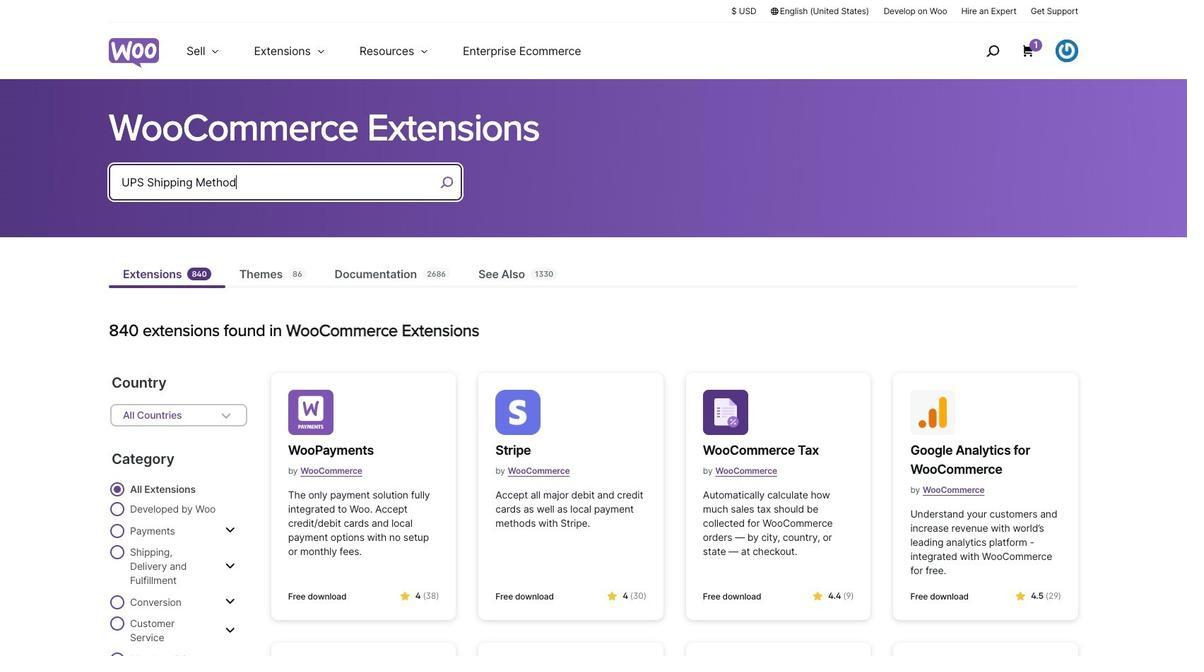 Task type: locate. For each thing, give the bounding box(es) containing it.
1 vertical spatial show subcategories image
[[225, 625, 235, 637]]

show subcategories image
[[225, 525, 235, 537], [225, 561, 235, 572]]

0 vertical spatial show subcategories image
[[225, 525, 235, 537]]

2 show subcategories image from the top
[[225, 625, 235, 637]]

1 vertical spatial show subcategories image
[[225, 561, 235, 572]]

None search field
[[109, 164, 462, 218]]

angle down image
[[218, 407, 235, 424]]

0 vertical spatial show subcategories image
[[225, 597, 235, 608]]

show subcategories image
[[225, 597, 235, 608], [225, 625, 235, 637]]

open account menu image
[[1056, 40, 1079, 62]]

1 show subcategories image from the top
[[225, 597, 235, 608]]

Search extensions search field
[[122, 173, 436, 192]]



Task type: vqa. For each thing, say whether or not it's contained in the screenshot.
the bottommost Show subcategories image
yes



Task type: describe. For each thing, give the bounding box(es) containing it.
search image
[[982, 40, 1005, 62]]

service navigation menu element
[[957, 28, 1079, 74]]

Filter countries field
[[110, 404, 247, 427]]

1 show subcategories image from the top
[[225, 525, 235, 537]]

2 show subcategories image from the top
[[225, 561, 235, 572]]



